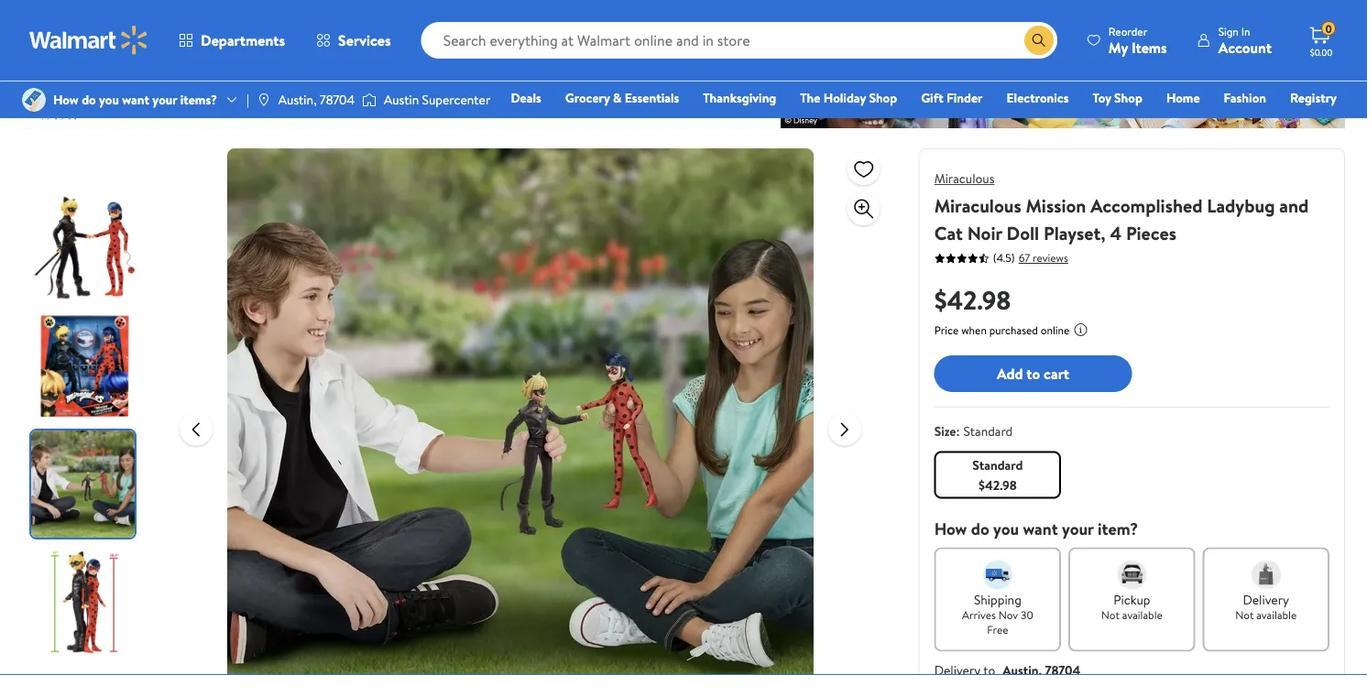 Task type: vqa. For each thing, say whether or not it's contained in the screenshot.
the $150
no



Task type: locate. For each thing, give the bounding box(es) containing it.
available inside "pickup not available"
[[1123, 608, 1163, 623]]

grocery
[[566, 89, 610, 107]]

1 horizontal spatial your
[[1063, 518, 1094, 540]]

0 vertical spatial miraculous
[[935, 170, 995, 187]]

toy
[[1093, 89, 1112, 107]]

2 shop from the left
[[1115, 89, 1143, 107]]

miraculous up cat
[[935, 170, 995, 187]]

2 not from the left
[[1236, 608, 1255, 623]]

grocery & essentials
[[566, 89, 680, 107]]

ad disclaimer and feedback for skylinedisplayad image
[[759, 92, 774, 106]]

how down walmart image
[[53, 91, 79, 109]]

how up arrives
[[935, 518, 968, 540]]

1 horizontal spatial how
[[935, 518, 968, 540]]

0 vertical spatial &
[[97, 39, 105, 56]]

1 vertical spatial do
[[972, 518, 990, 540]]

you down dolls & dollhouses link
[[99, 91, 119, 109]]

electronics link
[[999, 88, 1078, 108]]

next media item image
[[834, 419, 856, 441]]

standard down size : standard
[[973, 456, 1024, 474]]

1 vertical spatial $42.98
[[979, 476, 1018, 494]]

&
[[97, 39, 105, 56], [613, 89, 622, 107]]

shop inside toy shop link
[[1115, 89, 1143, 107]]

2 horizontal spatial  image
[[362, 91, 377, 109]]

1 vertical spatial how
[[935, 518, 968, 540]]

want for item?
[[1024, 518, 1059, 540]]

0 horizontal spatial dolls
[[66, 39, 94, 56]]

available for pickup
[[1123, 608, 1163, 623]]

dolls right all at top
[[254, 39, 282, 56]]

standard right :
[[964, 423, 1013, 441]]

price when purchased online
[[935, 323, 1070, 338]]

available for delivery
[[1257, 608, 1298, 623]]

want
[[122, 91, 149, 109], [1024, 518, 1059, 540]]

2 available from the left
[[1257, 608, 1298, 623]]

0 horizontal spatial how
[[53, 91, 79, 109]]

/ left all at top
[[224, 39, 229, 56]]

the holiday shop
[[801, 89, 898, 107]]

0 horizontal spatial do
[[82, 91, 96, 109]]

0 horizontal spatial &
[[97, 39, 105, 56]]

1 horizontal spatial shop
[[1115, 89, 1143, 107]]

registry one debit
[[1197, 89, 1338, 132]]

3 / from the left
[[224, 39, 229, 56]]

want for items?
[[122, 91, 149, 109]]

available down intent image for pickup
[[1123, 608, 1163, 623]]

your for item?
[[1063, 518, 1094, 540]]

not
[[1102, 608, 1120, 623], [1236, 608, 1255, 623]]

not inside "pickup not available"
[[1102, 608, 1120, 623]]

delivery
[[1244, 591, 1290, 609]]

account
[[1219, 37, 1273, 57]]

$42.98 up how do you want your item?
[[979, 476, 1018, 494]]

1 horizontal spatial dolls
[[189, 39, 217, 56]]

all dolls link
[[236, 39, 282, 56]]

add
[[997, 364, 1024, 384]]

not for delivery
[[1236, 608, 1255, 623]]

1 vertical spatial &
[[613, 89, 622, 107]]

want down standard $42.98
[[1024, 518, 1059, 540]]

0 horizontal spatial /
[[54, 39, 58, 56]]

0 horizontal spatial shop
[[870, 89, 898, 107]]

delivery not available
[[1236, 591, 1298, 623]]

noir
[[968, 220, 1003, 246]]

not down intent image for delivery
[[1236, 608, 1255, 623]]

sign in account
[[1219, 23, 1273, 57]]

1 vertical spatial want
[[1024, 518, 1059, 540]]

1 vertical spatial miraculous
[[935, 193, 1022, 218]]

0 horizontal spatial not
[[1102, 608, 1120, 623]]

1 horizontal spatial you
[[994, 518, 1020, 540]]

you up "intent image for shipping"
[[994, 518, 1020, 540]]

how do you want your items?
[[53, 91, 217, 109]]

1 vertical spatial you
[[994, 518, 1020, 540]]

2 horizontal spatial dolls
[[254, 39, 282, 56]]

toy shop link
[[1085, 88, 1151, 108]]

:
[[957, 423, 960, 441]]

your left item?
[[1063, 518, 1094, 540]]

austin, 78704
[[279, 91, 355, 109]]

/ right toys
[[54, 39, 58, 56]]

standard
[[964, 423, 1013, 441], [973, 456, 1024, 474]]

1 horizontal spatial available
[[1257, 608, 1298, 623]]

$42.98
[[935, 282, 1012, 318], [979, 476, 1018, 494]]

1 not from the left
[[1102, 608, 1120, 623]]

intent image for delivery image
[[1252, 561, 1282, 590]]

1 vertical spatial standard
[[973, 456, 1024, 474]]

shop right toy on the top
[[1115, 89, 1143, 107]]

available inside delivery not available
[[1257, 608, 1298, 623]]

dolls right toys
[[66, 39, 94, 56]]

0 vertical spatial how
[[53, 91, 79, 109]]

want down dollhouses
[[122, 91, 149, 109]]

dolls
[[66, 39, 94, 56], [189, 39, 217, 56], [254, 39, 282, 56]]

arrives
[[963, 608, 997, 623]]

$42.98 up when
[[935, 282, 1012, 318]]

 image right | on the top left of the page
[[257, 93, 271, 107]]

not down intent image for pickup
[[1102, 608, 1120, 623]]

your
[[153, 91, 177, 109], [1063, 518, 1094, 540]]

 image right 78704
[[362, 91, 377, 109]]

toys
[[22, 39, 46, 56]]

30
[[1021, 608, 1034, 623]]

0 horizontal spatial your
[[153, 91, 177, 109]]

1 shop from the left
[[870, 89, 898, 107]]

shop
[[870, 89, 898, 107], [1115, 89, 1143, 107]]

Walmart Site-Wide search field
[[421, 22, 1058, 59]]

0 vertical spatial your
[[153, 91, 177, 109]]

1 / from the left
[[54, 39, 58, 56]]

items
[[1132, 37, 1168, 57]]

miraculous mission accomplished ladybug and cat noir doll playset, 4 pieces image
[[227, 149, 814, 676]]

3 dolls from the left
[[254, 39, 282, 56]]

austin
[[384, 91, 419, 109]]

0 vertical spatial do
[[82, 91, 96, 109]]

1 vertical spatial your
[[1063, 518, 1094, 540]]

zoom image modal image
[[853, 198, 875, 220]]

 image for how do you want your items?
[[22, 88, 46, 112]]

do down walmart image
[[82, 91, 96, 109]]

0 vertical spatial you
[[99, 91, 119, 109]]

miraculous mission accomplished ladybug and cat noir doll playset, 4 pieces - image 1 of 7 image
[[31, 194, 138, 302]]

shop right the holiday
[[870, 89, 898, 107]]

0 horizontal spatial want
[[122, 91, 149, 109]]

2 dolls from the left
[[189, 39, 217, 56]]

& right "grocery"
[[613, 89, 622, 107]]

miraculous
[[935, 170, 995, 187], [935, 193, 1022, 218]]

miraculous miraculous mission accomplished ladybug and cat noir doll playset, 4 pieces
[[935, 170, 1310, 246]]

& left dollhouses
[[97, 39, 105, 56]]

dollhouses
[[108, 39, 169, 56]]

 image down toys
[[22, 88, 46, 112]]

you for how do you want your items?
[[99, 91, 119, 109]]

accomplished
[[1091, 193, 1203, 218]]

sign
[[1219, 23, 1239, 39]]

do
[[82, 91, 96, 109], [972, 518, 990, 540]]

you
[[99, 91, 119, 109], [994, 518, 1020, 540]]

electronics
[[1007, 89, 1069, 107]]

1 horizontal spatial want
[[1024, 518, 1059, 540]]

1 horizontal spatial not
[[1236, 608, 1255, 623]]

/
[[54, 39, 58, 56], [177, 39, 181, 56], [224, 39, 229, 56]]

1 horizontal spatial /
[[177, 39, 181, 56]]

pickup
[[1114, 591, 1151, 609]]

0 horizontal spatial  image
[[22, 88, 46, 112]]

do up "intent image for shipping"
[[972, 518, 990, 540]]

size : standard
[[935, 423, 1013, 441]]

pickup not available
[[1102, 591, 1163, 623]]

clear search field text image
[[1003, 33, 1018, 48]]

dolls left all at top
[[189, 39, 217, 56]]

your left items?
[[153, 91, 177, 109]]

1 available from the left
[[1123, 608, 1163, 623]]

sponsored
[[705, 91, 755, 107]]

the holiday shop link
[[792, 88, 906, 108]]

1 horizontal spatial do
[[972, 518, 990, 540]]

available down intent image for delivery
[[1257, 608, 1298, 623]]

miraculous up "noir"
[[935, 193, 1022, 218]]

0 horizontal spatial you
[[99, 91, 119, 109]]

0 vertical spatial want
[[122, 91, 149, 109]]

0
[[1326, 21, 1333, 36]]

/ left 'dolls' link
[[177, 39, 181, 56]]

how do you want your item?
[[935, 518, 1139, 540]]

cat
[[935, 220, 963, 246]]

 image
[[22, 88, 46, 112], [362, 91, 377, 109], [257, 93, 271, 107]]

gift finder link
[[913, 88, 992, 108]]

2 horizontal spatial /
[[224, 39, 229, 56]]

1 horizontal spatial  image
[[257, 93, 271, 107]]

you for how do you want your item?
[[994, 518, 1020, 540]]

toy shop
[[1093, 89, 1143, 107]]

pieces
[[1127, 220, 1177, 246]]

0 horizontal spatial available
[[1123, 608, 1163, 623]]

finder
[[947, 89, 983, 107]]

how for how do you want your items?
[[53, 91, 79, 109]]

available
[[1123, 608, 1163, 623], [1257, 608, 1298, 623]]

2 / from the left
[[177, 39, 181, 56]]

not inside delivery not available
[[1236, 608, 1255, 623]]



Task type: describe. For each thing, give the bounding box(es) containing it.
1 miraculous from the top
[[935, 170, 995, 187]]

sign in to add to favorites list, miraculous mission accomplished ladybug and cat noir doll playset, 4 pieces image
[[853, 157, 875, 180]]

(4.5)
[[994, 250, 1016, 266]]

add to cart button
[[935, 356, 1133, 392]]

walmart+
[[1283, 115, 1338, 132]]

miraculous mission accomplished ladybug and cat noir doll playset, 4 pieces - image 2 of 7 image
[[31, 313, 138, 420]]

cart
[[1044, 364, 1070, 384]]

essentials
[[625, 89, 680, 107]]

miraculous link
[[935, 170, 995, 187]]

$0.00
[[1311, 46, 1333, 58]]

0 vertical spatial $42.98
[[935, 282, 1012, 318]]

add to cart
[[997, 364, 1070, 384]]

deals
[[511, 89, 542, 107]]

size list
[[931, 448, 1334, 503]]

thanksgiving link
[[695, 88, 785, 108]]

1 dolls from the left
[[66, 39, 94, 56]]

intent image for pickup image
[[1118, 561, 1147, 590]]

size
[[935, 423, 957, 441]]

the
[[801, 89, 821, 107]]

how for how do you want your item?
[[935, 518, 968, 540]]

toys / dolls & dollhouses / dolls / all dolls
[[22, 39, 282, 56]]

walmart+ link
[[1275, 114, 1346, 133]]

dolls link
[[189, 39, 217, 56]]

in
[[1242, 23, 1251, 39]]

ladybug
[[1208, 193, 1276, 218]]

nov
[[999, 608, 1019, 623]]

doll
[[1007, 220, 1040, 246]]

online
[[1041, 323, 1070, 338]]

mission
[[1026, 193, 1087, 218]]

services
[[338, 30, 391, 50]]

departments
[[201, 30, 285, 50]]

deals link
[[503, 88, 550, 108]]

thanksgiving
[[703, 89, 777, 107]]

grocery & essentials link
[[557, 88, 688, 108]]

78704
[[320, 91, 355, 109]]

67 reviews link
[[1016, 250, 1069, 266]]

 image for austin, 78704
[[257, 93, 271, 107]]

67
[[1019, 250, 1031, 266]]

item?
[[1098, 518, 1139, 540]]

services button
[[301, 18, 407, 62]]

|
[[247, 91, 249, 109]]

miraculous mission accomplished ladybug and cat noir doll playset, 4 pieces - image 5 of 7 image
[[31, 667, 138, 676]]

shop inside the holiday shop 'link'
[[870, 89, 898, 107]]

one
[[1197, 115, 1225, 132]]

austin,
[[279, 91, 317, 109]]

 image for austin supercenter
[[362, 91, 377, 109]]

your for items?
[[153, 91, 177, 109]]

supercenter
[[422, 91, 491, 109]]

purchased
[[990, 323, 1039, 338]]

toys link
[[22, 39, 46, 56]]

miraculous mission accomplished ladybug and cat noir doll playset, 4 pieces - image 4 of 7 image
[[31, 549, 138, 656]]

my
[[1109, 37, 1129, 57]]

intent image for shipping image
[[984, 561, 1013, 590]]

austin supercenter
[[384, 91, 491, 109]]

do for how do you want your items?
[[82, 91, 96, 109]]

0 vertical spatial standard
[[964, 423, 1013, 441]]

2 miraculous from the top
[[935, 193, 1022, 218]]

when
[[962, 323, 987, 338]]

gift
[[922, 89, 944, 107]]

previous media item image
[[185, 419, 207, 441]]

playset,
[[1044, 220, 1106, 246]]

registry link
[[1283, 88, 1346, 108]]

do for how do you want your item?
[[972, 518, 990, 540]]

1 horizontal spatial &
[[613, 89, 622, 107]]

search icon image
[[1032, 33, 1047, 48]]

reorder
[[1109, 23, 1148, 39]]

shipping
[[975, 591, 1022, 609]]

debit
[[1228, 115, 1259, 132]]

gift finder
[[922, 89, 983, 107]]

one debit link
[[1189, 114, 1267, 133]]

4
[[1111, 220, 1122, 246]]

dolls & dollhouses link
[[66, 39, 169, 56]]

fashion
[[1225, 89, 1267, 107]]

reorder my items
[[1109, 23, 1168, 57]]

legal information image
[[1074, 323, 1089, 337]]

and
[[1280, 193, 1310, 218]]

holiday
[[824, 89, 866, 107]]

free
[[988, 623, 1009, 638]]

shipping arrives nov 30 free
[[963, 591, 1034, 638]]

home
[[1167, 89, 1201, 107]]

miraculous mission accomplished ladybug and cat noir doll playset, 4 pieces - image 3 of 7 image
[[31, 431, 138, 538]]

registry
[[1291, 89, 1338, 107]]

fashion link
[[1216, 88, 1275, 108]]

to
[[1027, 364, 1041, 384]]

walmart image
[[29, 26, 149, 55]]

not for pickup
[[1102, 608, 1120, 623]]

standard $42.98
[[973, 456, 1024, 494]]

Search search field
[[421, 22, 1058, 59]]

home link
[[1159, 88, 1209, 108]]

price
[[935, 323, 959, 338]]

$42.98 inside standard $42.98
[[979, 476, 1018, 494]]

(4.5) 67 reviews
[[994, 250, 1069, 266]]

standard inside size list
[[973, 456, 1024, 474]]

all
[[236, 39, 251, 56]]



